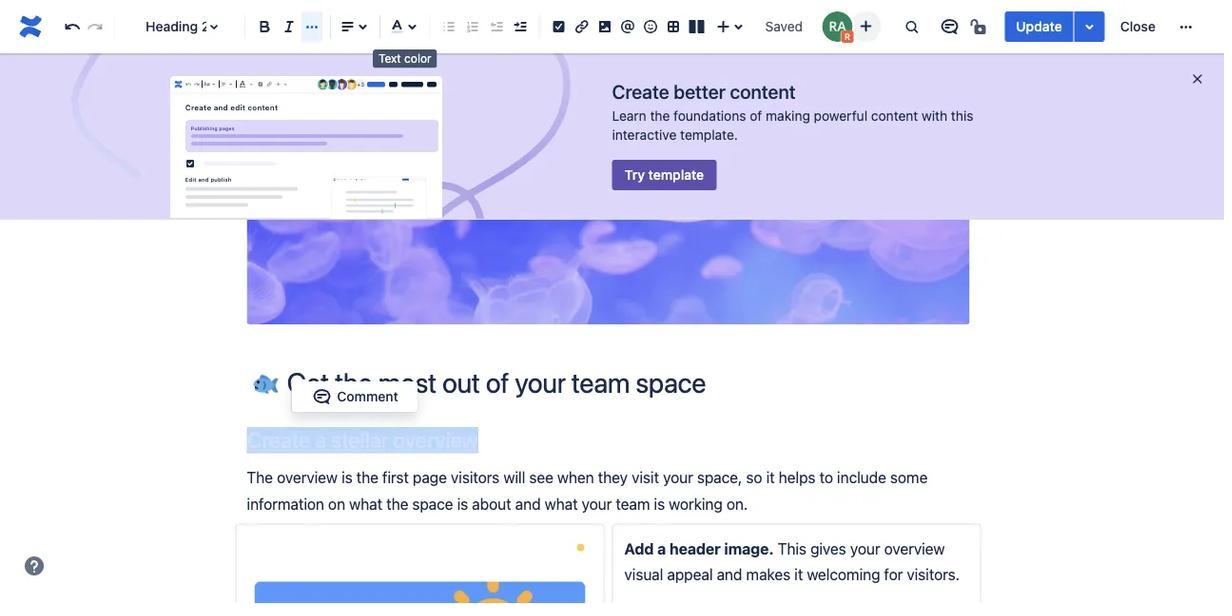 Task type: describe. For each thing, give the bounding box(es) containing it.
1 my first space link from the left
[[273, 154, 360, 177]]

they
[[598, 468, 628, 486]]

and right edit
[[198, 176, 209, 182]]

the overview is the first page visitors will see when they visit your space, so it helps to include some information on what the space is about and what your team is working on.
[[247, 468, 932, 513]]

try template button
[[612, 160, 717, 190]]

foundations
[[674, 108, 746, 124]]

will
[[504, 468, 525, 486]]

table image
[[662, 15, 685, 38]]

chevron down image
[[247, 77, 255, 92]]

interactive
[[612, 127, 677, 143]]

see
[[529, 468, 553, 486]]

close button
[[1109, 11, 1167, 42]]

image.
[[724, 540, 774, 558]]

more image
[[1175, 15, 1198, 38]]

2 horizontal spatial content
[[871, 108, 918, 124]]

space left content
[[323, 157, 360, 173]]

update header image
[[545, 265, 672, 281]]

align left image
[[336, 15, 359, 38]]

update for update
[[1016, 19, 1062, 34]]

text style image
[[203, 77, 211, 92]]

team inside 'link'
[[718, 157, 749, 173]]

Give this page a title text field
[[287, 367, 970, 399]]

the right on
[[386, 494, 408, 513]]

the
[[247, 468, 273, 486]]

create for create a stellar overview
[[247, 427, 310, 453]]

2 my first space from the left
[[455, 157, 542, 173]]

first for 2nd 'my first space' link from the left
[[477, 157, 501, 173]]

2 what from the left
[[545, 494, 578, 513]]

visual
[[624, 566, 663, 584]]

include
[[837, 468, 886, 486]]

and left edit
[[214, 103, 228, 112]]

visitors.
[[907, 566, 960, 584]]

page
[[413, 468, 447, 486]]

numbered list ⌘⇧7 image
[[461, 15, 484, 38]]

color
[[404, 52, 431, 65]]

overview for create a stellar overview
[[393, 427, 478, 453]]

link image
[[265, 77, 274, 92]]

on.
[[727, 494, 748, 513]]

publish
[[210, 176, 232, 182]]

header inside popup button
[[591, 265, 633, 281]]

first inside the overview is the first page visitors will see when they visit your space, so it helps to include some information on what the space is about and what your team is working on.
[[382, 468, 409, 486]]

more formatting image
[[301, 15, 323, 38]]

stellar
[[331, 427, 389, 453]]

help image
[[23, 555, 46, 577]]

and inside this gives your overview visual appeal and makes it welcoming for visitors.
[[717, 566, 742, 584]]

italic ⌘i image
[[278, 15, 301, 38]]

image
[[636, 265, 672, 281]]

update button
[[1005, 11, 1074, 42]]

your inside 'link'
[[687, 157, 714, 173]]

information
[[247, 494, 324, 513]]

with
[[922, 108, 948, 124]]

chevron down image for align left image
[[227, 77, 235, 92]]

the inside create better content learn the foundations of making powerful content with this interactive template.
[[650, 108, 670, 124]]

create for create better content learn the foundations of making powerful content with this interactive template.
[[612, 80, 669, 102]]

dismiss image
[[1190, 71, 1205, 87]]

invite to edit image
[[855, 15, 877, 38]]

add
[[624, 540, 654, 558]]

this
[[778, 540, 807, 558]]

ruby anderson image
[[822, 11, 853, 42]]

this gives your overview visual appeal and makes it welcoming for visitors.
[[624, 540, 960, 584]]

header inside main content area, start typing to enter text. text field
[[670, 540, 721, 558]]

of inside create better content learn the foundations of making powerful content with this interactive template.
[[750, 108, 762, 124]]

comment button
[[299, 385, 410, 408]]

visitors
[[451, 468, 500, 486]]

1 horizontal spatial content
[[730, 80, 796, 102]]

comment
[[337, 389, 398, 404]]

edit
[[185, 176, 197, 182]]

content link
[[383, 154, 432, 177]]

your inside this gives your overview visual appeal and makes it welcoming for visitors.
[[850, 540, 880, 558]]

a for create
[[315, 427, 326, 453]]

redo ⌘⇧z image
[[84, 15, 106, 38]]

get the most out of your team space link
[[564, 154, 789, 177]]

undo ⌘z image
[[61, 15, 84, 38]]

gives
[[811, 540, 846, 558]]

overview for this gives your overview visual appeal and makes it welcoming for visitors.
[[884, 540, 945, 558]]

to
[[820, 468, 833, 486]]

publishing pages
[[191, 125, 234, 131]]



Task type: locate. For each thing, give the bounding box(es) containing it.
your down they
[[582, 494, 612, 513]]

text color tooltip
[[373, 49, 437, 68]]

update inside button
[[1016, 19, 1062, 34]]

first left page
[[382, 468, 409, 486]]

1 horizontal spatial update
[[1016, 19, 1062, 34]]

overview up information
[[277, 468, 338, 486]]

visit
[[632, 468, 659, 486]]

when
[[557, 468, 594, 486]]

1 horizontal spatial is
[[457, 494, 468, 513]]

overview up page
[[393, 427, 478, 453]]

try template
[[625, 167, 704, 183]]

content down checkbox image
[[248, 103, 278, 112]]

2 vertical spatial overview
[[884, 540, 945, 558]]

1 horizontal spatial it
[[794, 566, 803, 584]]

create inside create better content learn the foundations of making powerful content with this interactive template.
[[612, 80, 669, 102]]

most
[[613, 157, 644, 173]]

template
[[648, 167, 704, 183]]

my first space link left get on the top of the page
[[455, 154, 542, 177]]

create a stellar overview
[[247, 427, 478, 453]]

makes
[[746, 566, 791, 584]]

3 chevron down image from the left
[[282, 77, 290, 92]]

link image
[[570, 15, 593, 38]]

create for create and edit content
[[185, 103, 211, 112]]

publishing
[[191, 125, 218, 131]]

0 horizontal spatial chevron down image
[[210, 77, 218, 92]]

update left adjust update settings image
[[1016, 19, 1062, 34]]

what right on
[[349, 494, 382, 513]]

the up interactive
[[650, 108, 670, 124]]

helps
[[779, 468, 816, 486]]

layouts image
[[685, 15, 708, 38]]

edit and publish
[[185, 176, 232, 182]]

move this page image
[[251, 158, 266, 173]]

0 horizontal spatial content
[[248, 103, 278, 112]]

my first space link right move this page icon
[[273, 154, 360, 177]]

get the most out of your team space
[[564, 157, 789, 173]]

some
[[890, 468, 928, 486]]

is down visit
[[654, 494, 665, 513]]

powerful
[[814, 108, 868, 124]]

this
[[951, 108, 974, 124]]

chevron down image left text color image
[[227, 77, 235, 92]]

action item image
[[547, 15, 570, 38]]

comment icon image
[[938, 15, 961, 38]]

create inside main content area, start typing to enter text. text field
[[247, 427, 310, 453]]

appeal
[[667, 566, 713, 584]]

1 horizontal spatial team
[[718, 157, 749, 173]]

space,
[[697, 468, 742, 486]]

create and edit content
[[185, 103, 278, 112]]

0 horizontal spatial create
[[185, 103, 211, 112]]

what down "when" in the left of the page
[[545, 494, 578, 513]]

my first space link
[[273, 154, 360, 177], [455, 154, 542, 177]]

working
[[669, 494, 723, 513]]

it
[[766, 468, 775, 486], [794, 566, 803, 584]]

saved
[[765, 19, 803, 34]]

1 horizontal spatial a
[[657, 540, 666, 558]]

2 my first space link from the left
[[455, 154, 542, 177]]

my first space right move this page icon
[[273, 157, 360, 173]]

overview
[[393, 427, 478, 453], [277, 468, 338, 486], [884, 540, 945, 558]]

first
[[296, 157, 320, 173], [477, 157, 501, 173], [382, 468, 409, 486]]

chevron down image for plus "icon"
[[282, 77, 290, 92]]

create
[[612, 80, 669, 102], [185, 103, 211, 112], [247, 427, 310, 453]]

a
[[315, 427, 326, 453], [657, 540, 666, 558]]

content left the with
[[871, 108, 918, 124]]

0 vertical spatial create
[[612, 80, 669, 102]]

0 horizontal spatial team
[[616, 494, 650, 513]]

emoji image
[[639, 15, 662, 38]]

confluence image
[[15, 11, 46, 42]]

and inside the overview is the first page visitors will see when they visit your space, so it helps to include some information on what the space is about and what your team is working on.
[[515, 494, 541, 513]]

create up learn
[[612, 80, 669, 102]]

confluence image
[[15, 11, 46, 42]]

1 what from the left
[[349, 494, 382, 513]]

1 horizontal spatial chevron down image
[[227, 77, 235, 92]]

out
[[648, 157, 668, 173]]

overview inside the overview is the first page visitors will see when they visit your space, so it helps to include some information on what the space is about and what your team is working on.
[[277, 468, 338, 486]]

on
[[328, 494, 345, 513]]

chevron down image
[[210, 77, 218, 92], [227, 77, 235, 92], [282, 77, 290, 92]]

1 horizontal spatial create
[[247, 427, 310, 453]]

it inside the overview is the first page visitors will see when they visit your space, so it helps to include some information on what the space is about and what your team is working on.
[[766, 468, 775, 486]]

0 horizontal spatial of
[[671, 157, 684, 173]]

1 vertical spatial a
[[657, 540, 666, 558]]

my right move this page icon
[[273, 157, 292, 173]]

header
[[591, 265, 633, 281], [670, 540, 721, 558]]

1 horizontal spatial first
[[382, 468, 409, 486]]

outdent ⇧tab image
[[485, 15, 508, 38]]

space left get on the top of the page
[[505, 157, 542, 173]]

0 vertical spatial update
[[1016, 19, 1062, 34]]

a right add
[[657, 540, 666, 558]]

1 horizontal spatial overview
[[393, 427, 478, 453]]

close
[[1120, 19, 1156, 34]]

update header image button
[[539, 234, 677, 282]]

overview inside this gives your overview visual appeal and makes it welcoming for visitors.
[[884, 540, 945, 558]]

1 vertical spatial overview
[[277, 468, 338, 486]]

heading 2 button
[[122, 6, 237, 48]]

0 horizontal spatial what
[[349, 494, 382, 513]]

find and replace image
[[900, 15, 923, 38]]

2 chevron down image from the left
[[227, 77, 235, 92]]

2 horizontal spatial first
[[477, 157, 501, 173]]

text color image
[[237, 77, 248, 92]]

1 horizontal spatial my first space link
[[455, 154, 542, 177]]

better
[[674, 80, 726, 102]]

0 vertical spatial overview
[[393, 427, 478, 453]]

0 horizontal spatial my first space
[[273, 157, 360, 173]]

space inside the overview is the first page visitors will see when they visit your space, so it helps to include some information on what the space is about and what your team is working on.
[[412, 494, 453, 513]]

emoji
[[331, 338, 365, 354]]

and down image.
[[717, 566, 742, 584]]

0 vertical spatial a
[[315, 427, 326, 453]]

for
[[884, 566, 903, 584]]

team
[[718, 157, 749, 173], [616, 494, 650, 513]]

undo image
[[185, 77, 193, 92]]

chevron down image right link icon
[[282, 77, 290, 92]]

2 vertical spatial create
[[247, 427, 310, 453]]

create better content learn the foundations of making powerful content with this interactive template.
[[612, 80, 974, 143]]

1 vertical spatial of
[[671, 157, 684, 173]]

1 vertical spatial header
[[670, 540, 721, 558]]

your
[[687, 157, 714, 173], [663, 468, 693, 486], [582, 494, 612, 513], [850, 540, 880, 558]]

1 vertical spatial create
[[185, 103, 211, 112]]

my
[[273, 157, 292, 173], [455, 157, 474, 173]]

it right so
[[766, 468, 775, 486]]

chevron down image for text style image
[[210, 77, 218, 92]]

first right move this page icon
[[296, 157, 320, 173]]

the inside 'link'
[[590, 157, 610, 173]]

and down see
[[515, 494, 541, 513]]

1 horizontal spatial my first space
[[455, 157, 542, 173]]

0 horizontal spatial first
[[296, 157, 320, 173]]

2 horizontal spatial chevron down image
[[282, 77, 290, 92]]

bullet list ⌘⇧8 image
[[438, 15, 460, 38]]

first for 2nd 'my first space' link from right
[[296, 157, 320, 173]]

header up appeal
[[670, 540, 721, 558]]

and
[[214, 103, 228, 112], [198, 176, 209, 182], [515, 494, 541, 513], [717, 566, 742, 584]]

comment image
[[310, 385, 333, 408]]

about
[[472, 494, 511, 513]]

0 horizontal spatial is
[[342, 468, 353, 486]]

update
[[1016, 19, 1062, 34], [545, 265, 588, 281]]

first right content
[[477, 157, 501, 173]]

0 vertical spatial team
[[718, 157, 749, 173]]

your up working
[[663, 468, 693, 486]]

align left image
[[220, 77, 228, 92]]

no restrictions image
[[969, 15, 991, 38]]

my first space
[[273, 157, 360, 173], [455, 157, 542, 173]]

1 horizontal spatial my
[[455, 157, 474, 173]]

0 horizontal spatial my
[[273, 157, 292, 173]]

2 my from the left
[[455, 157, 474, 173]]

your up welcoming
[[850, 540, 880, 558]]

1 horizontal spatial what
[[545, 494, 578, 513]]

0 horizontal spatial a
[[315, 427, 326, 453]]

bold ⌘b image
[[253, 15, 276, 38]]

template.
[[680, 127, 738, 143]]

a left stellar
[[315, 427, 326, 453]]

update for update header image
[[545, 265, 588, 281]]

2 horizontal spatial is
[[654, 494, 665, 513]]

overview up visitors.
[[884, 540, 945, 558]]

2
[[202, 19, 210, 34]]

redo image
[[193, 77, 201, 92]]

the right get on the top of the page
[[590, 157, 610, 173]]

my first space left get on the top of the page
[[455, 157, 542, 173]]

2 horizontal spatial create
[[612, 80, 669, 102]]

confluence icon image
[[173, 79, 184, 90]]

is
[[342, 468, 353, 486], [457, 494, 468, 513], [654, 494, 665, 513]]

text
[[379, 52, 401, 65]]

0 horizontal spatial update
[[545, 265, 588, 281]]

is down visitors
[[457, 494, 468, 513]]

1 vertical spatial update
[[545, 265, 588, 281]]

remove
[[277, 338, 327, 354]]

add a header image.
[[624, 540, 774, 558]]

create up 'the'
[[247, 427, 310, 453]]

0 vertical spatial of
[[750, 108, 762, 124]]

:fish: image
[[253, 369, 278, 394], [253, 369, 278, 394]]

chevron down image left align left image
[[210, 77, 218, 92]]

2 horizontal spatial overview
[[884, 540, 945, 558]]

team inside the overview is the first page visitors will see when they visit your space, so it helps to include some information on what the space is about and what your team is working on.
[[616, 494, 650, 513]]

it inside this gives your overview visual appeal and makes it welcoming for visitors.
[[794, 566, 803, 584]]

of inside get the most out of your team space 'link'
[[671, 157, 684, 173]]

so
[[746, 468, 762, 486]]

0 horizontal spatial my first space link
[[273, 154, 360, 177]]

0 horizontal spatial overview
[[277, 468, 338, 486]]

1 chevron down image from the left
[[210, 77, 218, 92]]

the down create a stellar overview
[[356, 468, 378, 486]]

remove emoji
[[277, 338, 365, 354]]

space
[[323, 157, 360, 173], [505, 157, 542, 173], [752, 157, 789, 173], [412, 494, 453, 513]]

heading 2
[[146, 19, 210, 34]]

1 horizontal spatial of
[[750, 108, 762, 124]]

0 vertical spatial header
[[591, 265, 633, 281]]

checkbox image
[[182, 156, 198, 171]]

adjust update settings image
[[1078, 15, 1101, 38]]

making
[[766, 108, 810, 124]]

my right content
[[455, 157, 474, 173]]

add image, video, or file image
[[593, 15, 616, 38]]

learn
[[612, 108, 647, 124]]

1 horizontal spatial header
[[670, 540, 721, 558]]

0 horizontal spatial it
[[766, 468, 775, 486]]

is up on
[[342, 468, 353, 486]]

indent tab image
[[508, 15, 531, 38]]

0 vertical spatial it
[[766, 468, 775, 486]]

mention image
[[616, 15, 639, 38]]

team down visit
[[616, 494, 650, 513]]

header left 'image'
[[591, 265, 633, 281]]

content up making
[[730, 80, 796, 102]]

heading
[[146, 19, 198, 34]]

text color
[[379, 52, 431, 65]]

create up publishing
[[185, 103, 211, 112]]

1 my from the left
[[273, 157, 292, 173]]

checkbox image
[[256, 77, 265, 92]]

it down this
[[794, 566, 803, 584]]

remove emoji button
[[247, 335, 376, 358]]

get
[[564, 157, 586, 173]]

1 vertical spatial it
[[794, 566, 803, 584]]

of
[[750, 108, 762, 124], [671, 157, 684, 173]]

update left 'image'
[[545, 265, 588, 281]]

0 horizontal spatial header
[[591, 265, 633, 281]]

pages
[[219, 125, 234, 131]]

content
[[383, 157, 432, 173]]

space down making
[[752, 157, 789, 173]]

the
[[650, 108, 670, 124], [590, 157, 610, 173], [356, 468, 378, 486], [386, 494, 408, 513]]

team down template.
[[718, 157, 749, 173]]

a for add
[[657, 540, 666, 558]]

space down page
[[412, 494, 453, 513]]

update inside popup button
[[545, 265, 588, 281]]

1 vertical spatial team
[[616, 494, 650, 513]]

your down template.
[[687, 157, 714, 173]]

try
[[625, 167, 645, 183]]

edit
[[230, 103, 246, 112]]

Main content area, start typing to enter text. text field
[[235, 427, 981, 604]]

space inside 'link'
[[752, 157, 789, 173]]

welcoming
[[807, 566, 880, 584]]

1 my first space from the left
[[273, 157, 360, 173]]

what
[[349, 494, 382, 513], [545, 494, 578, 513]]

plus image
[[274, 77, 283, 92]]

content
[[730, 80, 796, 102], [248, 103, 278, 112], [871, 108, 918, 124]]

+3
[[357, 81, 364, 88]]



Task type: vqa. For each thing, say whether or not it's contained in the screenshot.
the news
no



